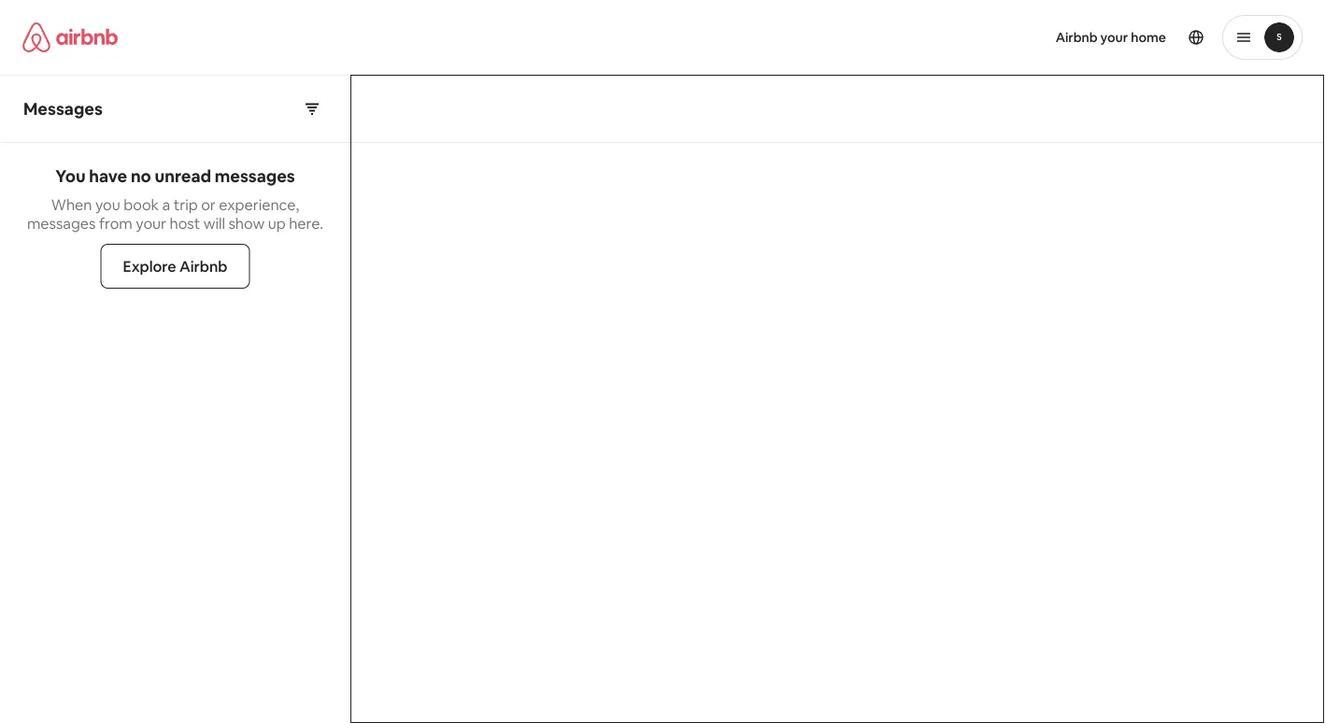 Task type: vqa. For each thing, say whether or not it's contained in the screenshot.
messages to the top
yes



Task type: describe. For each thing, give the bounding box(es) containing it.
your inside you have no unread messages when you book a trip or experience, messages from your host will show up here.
[[136, 214, 166, 233]]

you
[[55, 165, 86, 187]]

filter conversations. current filter: all conversations image
[[305, 101, 320, 116]]

will
[[203, 214, 225, 233]]

1 horizontal spatial messages
[[215, 165, 295, 187]]

unread
[[155, 165, 211, 187]]

explore
[[123, 257, 176, 276]]

messaging page main contents element
[[0, 75, 1325, 723]]

airbnb inside profile element
[[1056, 29, 1098, 46]]

your inside airbnb your home link
[[1101, 29, 1128, 46]]

have
[[89, 165, 127, 187]]

you
[[95, 195, 120, 214]]

messages
[[23, 98, 103, 120]]

0 horizontal spatial messages
[[27, 214, 96, 233]]

when
[[51, 195, 92, 214]]

explore airbnb
[[123, 257, 227, 276]]

you have no unread messages when you book a trip or experience, messages from your host will show up here.
[[27, 165, 323, 233]]

home
[[1131, 29, 1166, 46]]

airbnb your home
[[1056, 29, 1166, 46]]



Task type: locate. For each thing, give the bounding box(es) containing it.
host
[[170, 214, 200, 233]]

experience,
[[219, 195, 299, 214]]

no
[[131, 165, 151, 187]]

a
[[162, 195, 170, 214]]

1 vertical spatial your
[[136, 214, 166, 233]]

airbnb your home link
[[1044, 18, 1178, 57]]

profile element
[[685, 0, 1303, 75]]

or
[[201, 195, 216, 214]]

messages down you
[[27, 214, 96, 233]]

airbnb down the will
[[179, 257, 227, 276]]

up
[[268, 214, 286, 233]]

0 vertical spatial messages
[[215, 165, 295, 187]]

airbnb inside messaging page main contents element
[[179, 257, 227, 276]]

book
[[124, 195, 159, 214]]

1 vertical spatial messages
[[27, 214, 96, 233]]

explore airbnb link
[[101, 244, 250, 289]]

airbnb
[[1056, 29, 1098, 46], [179, 257, 227, 276]]

1 horizontal spatial airbnb
[[1056, 29, 1098, 46]]

your left host
[[136, 214, 166, 233]]

airbnb left home
[[1056, 29, 1098, 46]]

trip
[[174, 195, 198, 214]]

messages
[[215, 165, 295, 187], [27, 214, 96, 233]]

show
[[228, 214, 265, 233]]

0 horizontal spatial airbnb
[[179, 257, 227, 276]]

here.
[[289, 214, 323, 233]]

messages up experience,
[[215, 165, 295, 187]]

1 vertical spatial airbnb
[[179, 257, 227, 276]]

0 horizontal spatial your
[[136, 214, 166, 233]]

your left home
[[1101, 29, 1128, 46]]

0 vertical spatial your
[[1101, 29, 1128, 46]]

your
[[1101, 29, 1128, 46], [136, 214, 166, 233]]

0 vertical spatial airbnb
[[1056, 29, 1098, 46]]

1 horizontal spatial your
[[1101, 29, 1128, 46]]

from
[[99, 214, 132, 233]]



